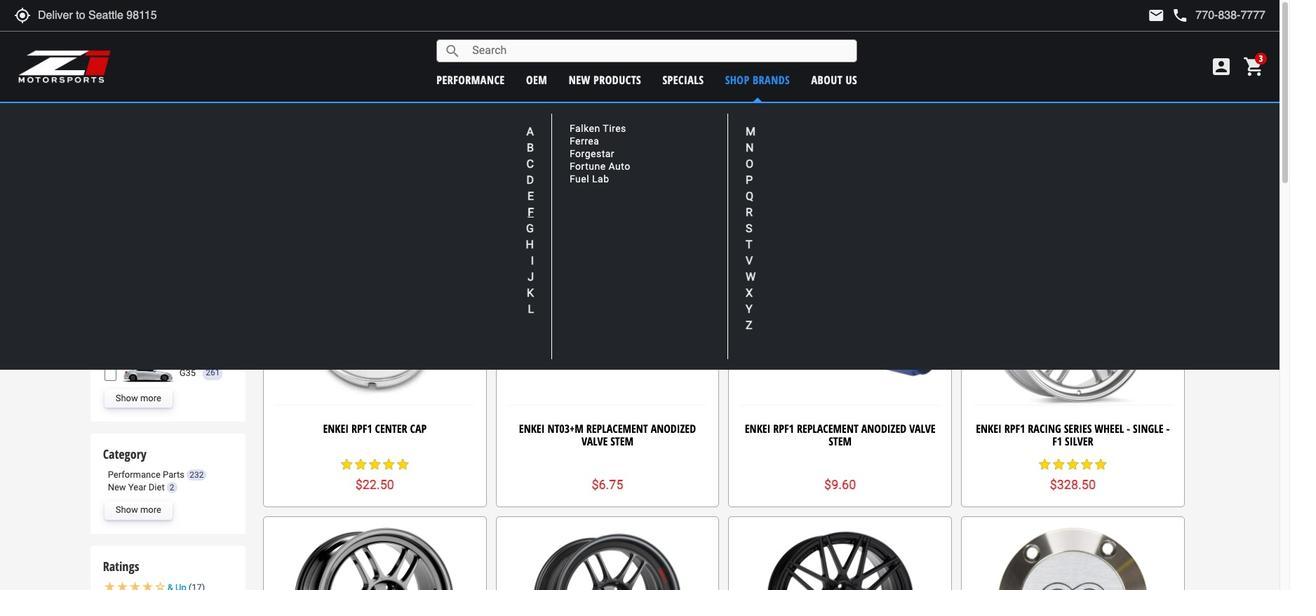 Task type: describe. For each thing, give the bounding box(es) containing it.
f
[[528, 206, 534, 219]]

rpf1 for replacement
[[773, 421, 794, 436]]

diet
[[149, 482, 165, 493]]

$9.60
[[824, 477, 856, 492]]

infiniti g35 coupe sedan v35 v36 skyline 2003 2004 2005 2006 2007 2008 3.5l vq35de revup rev up vq35hr z1 motorsports image
[[120, 364, 176, 382]]

6 star from the left
[[1038, 458, 1052, 472]]

lab
[[592, 174, 609, 185]]

$328.50
[[1050, 477, 1096, 492]]

currently shopping: r35 (change model)
[[566, 109, 761, 123]]

fuel
[[570, 174, 589, 185]]

tires
[[603, 123, 626, 134]]

x
[[746, 286, 753, 300]]

show for 1st show more button from the top of the page
[[116, 393, 138, 403]]

oem link
[[526, 72, 547, 87]]

enkei nt03+m replacement anodized valve stem
[[519, 421, 696, 449]]

3 star from the left
[[368, 458, 382, 472]]

performance
[[437, 72, 505, 87]]

l
[[528, 302, 534, 316]]

i
[[531, 254, 534, 267]]

ferrea link
[[570, 136, 599, 147]]

Search search field
[[461, 40, 857, 62]]

mail link
[[1148, 7, 1165, 24]]

$22.50
[[355, 477, 394, 492]]

star star star star star $22.50
[[340, 458, 410, 492]]

falken
[[570, 123, 600, 134]]

about us
[[811, 72, 858, 87]]

f1
[[1053, 433, 1062, 449]]

show for 2nd show more button from the top
[[116, 505, 138, 515]]

replacement for nt03+m
[[586, 421, 648, 436]]

1 star from the left
[[340, 458, 354, 472]]

shopping_cart
[[1243, 55, 1266, 78]]

a b c d e f g h i j k l
[[526, 125, 534, 316]]

model)
[[733, 109, 761, 123]]

fuel lab link
[[570, 174, 609, 185]]

(change
[[698, 109, 730, 123]]

k
[[527, 286, 534, 300]]

s
[[746, 222, 752, 235]]

phone link
[[1172, 7, 1266, 24]]

2 show more from the top
[[116, 505, 161, 515]]

enkei for enkei nt03+m replacement anodized valve stem
[[519, 421, 545, 436]]

w
[[746, 270, 756, 283]]

4 star from the left
[[382, 458, 396, 472]]

currently
[[566, 109, 614, 123]]

account_box
[[1210, 55, 1233, 78]]

shop brands
[[725, 72, 790, 87]]

ferrea
[[570, 136, 599, 147]]

series
[[1064, 421, 1092, 436]]

p
[[746, 173, 753, 187]]

fortune
[[570, 161, 606, 172]]

j
[[528, 270, 534, 283]]

2 star from the left
[[354, 458, 368, 472]]

shop brands link
[[725, 72, 790, 87]]

5 star from the left
[[396, 458, 410, 472]]

enkei for enkei rpf1 racing series wheel - single - f1 silver
[[976, 421, 1002, 436]]

z
[[746, 319, 753, 332]]

r35
[[672, 109, 693, 123]]

wheel
[[1095, 421, 1124, 436]]

forgestar link
[[570, 148, 615, 159]]

g
[[526, 222, 534, 235]]

new
[[108, 482, 126, 493]]

new products link
[[569, 72, 641, 87]]

fortune auto link
[[570, 161, 631, 172]]

9 star from the left
[[1080, 458, 1094, 472]]

parts
[[163, 469, 184, 480]]

new products
[[569, 72, 641, 87]]

about
[[811, 72, 843, 87]]

star star star star star $328.50
[[1038, 458, 1108, 492]]

b
[[527, 141, 534, 154]]

shop
[[725, 72, 750, 87]]

q
[[746, 189, 754, 203]]

stem for rpf1
[[829, 433, 852, 449]]

performance
[[108, 469, 161, 480]]

new
[[569, 72, 591, 87]]



Task type: vqa. For each thing, say whether or not it's contained in the screenshot.
the R
yes



Task type: locate. For each thing, give the bounding box(es) containing it.
enkei for enkei rpf1 center cap
[[323, 421, 349, 436]]

replacement for rpf1
[[797, 421, 859, 436]]

rpf1 inside 'enkei rpf1 racing series wheel - single - f1 silver'
[[1005, 421, 1025, 436]]

2 rpf1 from the left
[[773, 421, 794, 436]]

show more down year
[[116, 505, 161, 515]]

c
[[527, 157, 534, 170]]

mail
[[1148, 7, 1165, 24]]

1 show more button from the top
[[104, 389, 173, 408]]

0 vertical spatial more
[[140, 393, 161, 403]]

7 star from the left
[[1052, 458, 1066, 472]]

-
[[1127, 421, 1130, 436], [1166, 421, 1170, 436]]

shopping_cart link
[[1240, 55, 1266, 78]]

more down infiniti g35 coupe sedan v35 v36 skyline 2003 2004 2005 2006 2007 2008 3.5l vq35de revup rev up vq35hr z1 motorsports image
[[140, 393, 161, 403]]

1 horizontal spatial replacement
[[797, 421, 859, 436]]

2 stem from the left
[[829, 433, 852, 449]]

forgestar
[[570, 148, 615, 159]]

enkei for enkei rpf1 replacement anodized valve stem
[[745, 421, 771, 436]]

replacement up $9.60
[[797, 421, 859, 436]]

rpf1 inside enkei rpf1 replacement anodized valve stem
[[773, 421, 794, 436]]

us
[[846, 72, 858, 87]]

replacement inside 'enkei nt03+m replacement anodized valve stem'
[[586, 421, 648, 436]]

show down infiniti g35 coupe sedan v35 v36 skyline 2003 2004 2005 2006 2007 2008 3.5l vq35de revup rev up vq35hr z1 motorsports image
[[116, 393, 138, 403]]

cap
[[410, 421, 427, 436]]

enkei inside 'enkei rpf1 racing series wheel - single - f1 silver'
[[976, 421, 1002, 436]]

1 more from the top
[[140, 393, 161, 403]]

v
[[746, 254, 753, 267]]

anodized
[[651, 421, 696, 436], [861, 421, 907, 436]]

0 horizontal spatial rpf1
[[352, 421, 372, 436]]

valve inside enkei rpf1 replacement anodized valve stem
[[909, 421, 936, 436]]

show more down infiniti g35 coupe sedan v35 v36 skyline 2003 2004 2005 2006 2007 2008 3.5l vq35de revup rev up vq35hr z1 motorsports image
[[116, 393, 161, 403]]

replacement right nt03+m
[[586, 421, 648, 436]]

oem
[[526, 72, 547, 87]]

1 horizontal spatial -
[[1166, 421, 1170, 436]]

ratings
[[103, 557, 139, 574]]

1 horizontal spatial rpf1
[[773, 421, 794, 436]]

falken tires ferrea forgestar fortune auto fuel lab
[[570, 123, 631, 185]]

valve inside 'enkei nt03+m replacement anodized valve stem'
[[582, 433, 608, 449]]

d
[[527, 173, 534, 187]]

1 - from the left
[[1127, 421, 1130, 436]]

falken tires link
[[570, 123, 626, 134]]

stem inside 'enkei nt03+m replacement anodized valve stem'
[[611, 433, 634, 449]]

a
[[527, 125, 534, 138]]

e
[[528, 189, 534, 203]]

1 horizontal spatial anodized
[[861, 421, 907, 436]]

3 enkei from the left
[[745, 421, 771, 436]]

valve for enkei nt03+m replacement anodized valve stem
[[582, 433, 608, 449]]

more down diet
[[140, 505, 161, 515]]

2 replacement from the left
[[797, 421, 859, 436]]

(change model) link
[[698, 109, 761, 123]]

1 stem from the left
[[611, 433, 634, 449]]

my_location
[[14, 7, 31, 24]]

enkei rpf1 racing series wheel - single - f1 silver
[[976, 421, 1170, 449]]

1 horizontal spatial stem
[[829, 433, 852, 449]]

anodized inside 'enkei nt03+m replacement anodized valve stem'
[[651, 421, 696, 436]]

account_box link
[[1207, 55, 1236, 78]]

0 vertical spatial show more button
[[104, 389, 173, 408]]

year
[[128, 482, 146, 493]]

0 vertical spatial show more
[[116, 393, 161, 403]]

10 star from the left
[[1094, 458, 1108, 472]]

category
[[103, 445, 146, 462]]

$6.75
[[592, 477, 623, 492]]

None checkbox
[[104, 369, 116, 381]]

performance link
[[437, 72, 505, 87]]

2 show from the top
[[116, 505, 138, 515]]

valve for enkei rpf1 replacement anodized valve stem
[[909, 421, 936, 436]]

0 horizontal spatial valve
[[582, 433, 608, 449]]

z1 motorsports logo image
[[18, 49, 112, 84]]

more
[[140, 393, 161, 403], [140, 505, 161, 515]]

replacement inside enkei rpf1 replacement anodized valve stem
[[797, 421, 859, 436]]

0 horizontal spatial stem
[[611, 433, 634, 449]]

0 horizontal spatial -
[[1127, 421, 1130, 436]]

1 vertical spatial more
[[140, 505, 161, 515]]

m n o p q r s t v w x y z
[[746, 125, 756, 332]]

specials link
[[663, 72, 704, 87]]

232
[[190, 470, 204, 480]]

anodized for enkei rpf1 replacement anodized valve stem
[[861, 421, 907, 436]]

- right wheel
[[1127, 421, 1130, 436]]

1 horizontal spatial valve
[[909, 421, 936, 436]]

show more button down year
[[104, 501, 173, 520]]

nt03+m
[[548, 421, 584, 436]]

8 star from the left
[[1066, 458, 1080, 472]]

single
[[1133, 421, 1164, 436]]

search
[[444, 42, 461, 59]]

show more button
[[104, 389, 173, 408], [104, 501, 173, 520]]

stem
[[611, 433, 634, 449], [829, 433, 852, 449]]

anodized inside enkei rpf1 replacement anodized valve stem
[[861, 421, 907, 436]]

show more
[[116, 393, 161, 403], [116, 505, 161, 515]]

1 show from the top
[[116, 393, 138, 403]]

auto
[[609, 161, 631, 172]]

enkei rpf1 replacement anodized valve stem
[[745, 421, 936, 449]]

2 more from the top
[[140, 505, 161, 515]]

shopping:
[[617, 109, 669, 123]]

h
[[526, 238, 534, 251]]

1 replacement from the left
[[586, 421, 648, 436]]

show down new at bottom left
[[116, 505, 138, 515]]

stem for nt03+m
[[611, 433, 634, 449]]

2 show more button from the top
[[104, 501, 173, 520]]

center
[[375, 421, 407, 436]]

2 - from the left
[[1166, 421, 1170, 436]]

rpf1 for racing
[[1005, 421, 1025, 436]]

2 anodized from the left
[[861, 421, 907, 436]]

1 vertical spatial show
[[116, 505, 138, 515]]

0 horizontal spatial anodized
[[651, 421, 696, 436]]

y
[[746, 302, 753, 316]]

mail phone
[[1148, 7, 1189, 24]]

- right single
[[1166, 421, 1170, 436]]

n
[[746, 141, 754, 154]]

replacement
[[586, 421, 648, 436], [797, 421, 859, 436]]

valve
[[909, 421, 936, 436], [582, 433, 608, 449]]

rpf1 for center
[[352, 421, 372, 436]]

0 vertical spatial show
[[116, 393, 138, 403]]

show more button down infiniti g35 coupe sedan v35 v36 skyline 2003 2004 2005 2006 2007 2008 3.5l vq35de revup rev up vq35hr z1 motorsports image
[[104, 389, 173, 408]]

enkei rpf1 center cap
[[323, 421, 427, 436]]

1 vertical spatial show more
[[116, 505, 161, 515]]

stem up $9.60
[[829, 433, 852, 449]]

rpf1
[[352, 421, 372, 436], [773, 421, 794, 436], [1005, 421, 1025, 436]]

t
[[746, 238, 753, 251]]

products
[[594, 72, 641, 87]]

star
[[340, 458, 354, 472], [354, 458, 368, 472], [368, 458, 382, 472], [382, 458, 396, 472], [396, 458, 410, 472], [1038, 458, 1052, 472], [1052, 458, 1066, 472], [1066, 458, 1080, 472], [1080, 458, 1094, 472], [1094, 458, 1108, 472]]

261
[[206, 368, 220, 378]]

2 enkei from the left
[[519, 421, 545, 436]]

1 rpf1 from the left
[[352, 421, 372, 436]]

3 rpf1 from the left
[[1005, 421, 1025, 436]]

silver
[[1065, 433, 1093, 449]]

0 horizontal spatial replacement
[[586, 421, 648, 436]]

stem up $6.75
[[611, 433, 634, 449]]

stem inside enkei rpf1 replacement anodized valve stem
[[829, 433, 852, 449]]

o
[[746, 157, 754, 170]]

1 show more from the top
[[116, 393, 161, 403]]

show
[[116, 393, 138, 403], [116, 505, 138, 515]]

1 vertical spatial show more button
[[104, 501, 173, 520]]

specials
[[663, 72, 704, 87]]

phone
[[1172, 7, 1189, 24]]

enkei inside enkei rpf1 replacement anodized valve stem
[[745, 421, 771, 436]]

anodized for enkei nt03+m replacement anodized valve stem
[[651, 421, 696, 436]]

1 enkei from the left
[[323, 421, 349, 436]]

about us link
[[811, 72, 858, 87]]

m
[[746, 125, 756, 138]]

enkei inside 'enkei nt03+m replacement anodized valve stem'
[[519, 421, 545, 436]]

2
[[170, 483, 174, 493]]

g35
[[179, 367, 196, 378]]

nissan juke 2011 2012 2013 2014 2015 2016 2017 vr38dett hr15de mr16ddt hr16de z1 motorsports image
[[120, 342, 176, 361]]

1 anodized from the left
[[651, 421, 696, 436]]

4 enkei from the left
[[976, 421, 1002, 436]]

brands
[[753, 72, 790, 87]]

racing
[[1028, 421, 1061, 436]]

2 horizontal spatial rpf1
[[1005, 421, 1025, 436]]



